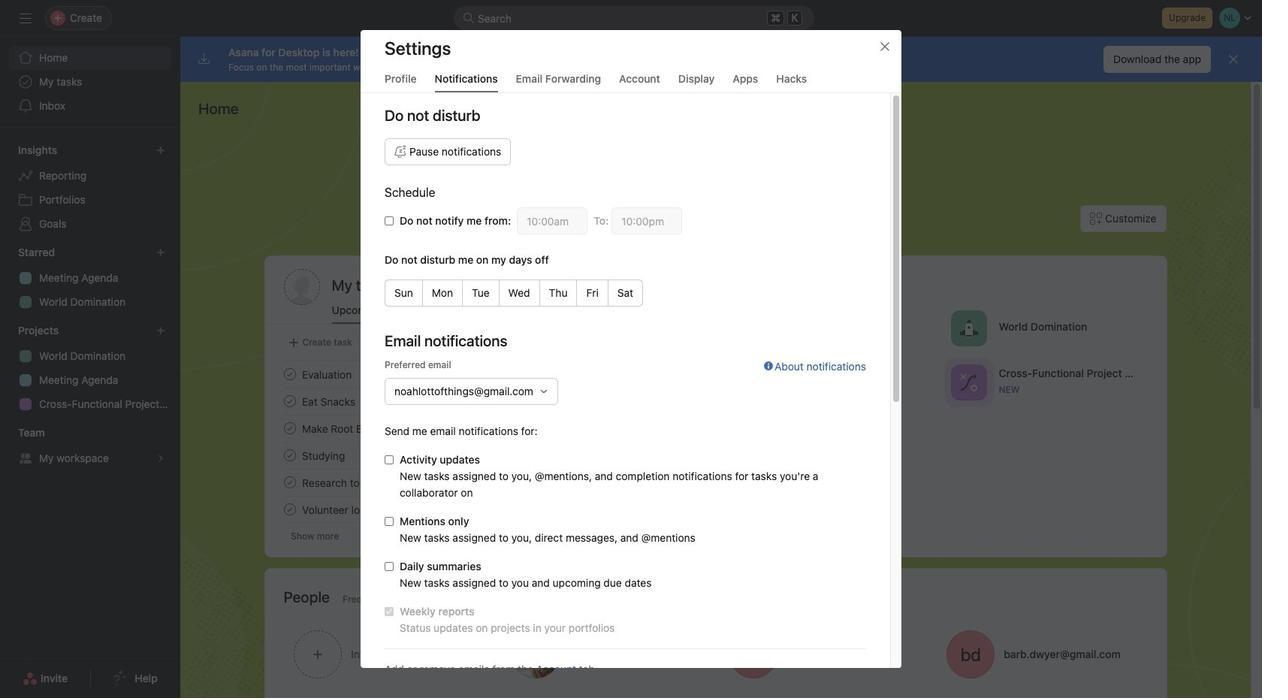 Task type: locate. For each thing, give the bounding box(es) containing it.
insights element
[[0, 137, 180, 239]]

projects element
[[0, 317, 180, 419]]

0 vertical spatial mark complete checkbox
[[281, 419, 299, 437]]

2 mark complete image from the top
[[281, 500, 299, 519]]

None checkbox
[[385, 216, 394, 225], [385, 562, 394, 571], [385, 607, 394, 616], [385, 216, 394, 225], [385, 562, 394, 571], [385, 607, 394, 616]]

Mark complete checkbox
[[281, 365, 299, 383], [281, 392, 299, 410], [281, 473, 299, 491]]

1 mark complete checkbox from the top
[[281, 419, 299, 437]]

1 mark complete checkbox from the top
[[281, 365, 299, 383]]

0 vertical spatial mark complete checkbox
[[281, 365, 299, 383]]

close image
[[879, 41, 891, 53]]

1 vertical spatial mark complete checkbox
[[281, 392, 299, 410]]

add profile photo image
[[284, 269, 320, 305]]

None text field
[[517, 207, 588, 234], [612, 207, 682, 234], [517, 207, 588, 234], [612, 207, 682, 234]]

1 mark complete image from the top
[[281, 365, 299, 383]]

None checkbox
[[385, 455, 394, 464], [385, 517, 394, 526], [385, 455, 394, 464], [385, 517, 394, 526]]

line_and_symbols image
[[960, 373, 978, 391]]

2 mark complete checkbox from the top
[[281, 446, 299, 464]]

teams element
[[0, 419, 180, 473]]

0 vertical spatial mark complete image
[[281, 419, 299, 437]]

2 vertical spatial mark complete checkbox
[[281, 500, 299, 519]]

2 mark complete checkbox from the top
[[281, 392, 299, 410]]

mark complete image
[[281, 365, 299, 383], [281, 392, 299, 410], [281, 446, 299, 464], [281, 473, 299, 491]]

2 vertical spatial mark complete checkbox
[[281, 473, 299, 491]]

3 mark complete checkbox from the top
[[281, 473, 299, 491]]

Mark complete checkbox
[[281, 419, 299, 437], [281, 446, 299, 464], [281, 500, 299, 519]]

1 vertical spatial mark complete checkbox
[[281, 446, 299, 464]]

1 vertical spatial mark complete image
[[281, 500, 299, 519]]

mark complete image
[[281, 419, 299, 437], [281, 500, 299, 519]]

prominent image
[[463, 12, 475, 24]]

hide sidebar image
[[20, 12, 32, 24]]

3 mark complete image from the top
[[281, 446, 299, 464]]

global element
[[0, 37, 180, 127]]



Task type: vqa. For each thing, say whether or not it's contained in the screenshot.
Mark complete icon
yes



Task type: describe. For each thing, give the bounding box(es) containing it.
starred element
[[0, 239, 180, 317]]

3 mark complete checkbox from the top
[[281, 500, 299, 519]]

dismiss image
[[1228, 53, 1240, 65]]

2 mark complete image from the top
[[281, 392, 299, 410]]

4 mark complete image from the top
[[281, 473, 299, 491]]

1 mark complete image from the top
[[281, 419, 299, 437]]

rocket image
[[960, 319, 978, 337]]



